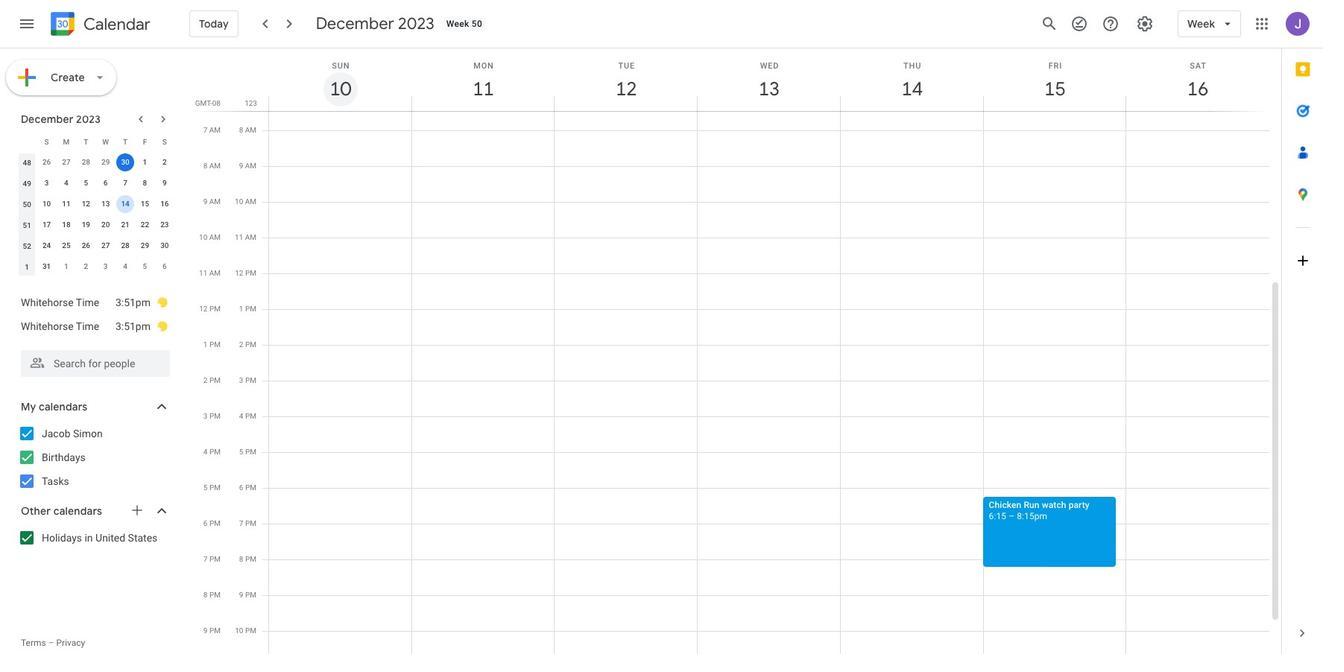 Task type: describe. For each thing, give the bounding box(es) containing it.
my calendars button
[[3, 395, 185, 419]]

8 inside row group
[[143, 179, 147, 187]]

10 inside column header
[[329, 77, 350, 101]]

11 inside mon 11
[[472, 77, 493, 101]]

1 vertical spatial 6 pm
[[204, 520, 221, 528]]

simon
[[73, 428, 103, 440]]

1 vertical spatial 2023
[[76, 113, 101, 126]]

13 inside row group
[[101, 200, 110, 208]]

0 horizontal spatial 2 pm
[[204, 377, 221, 385]]

10 column header
[[269, 48, 412, 111]]

0 horizontal spatial 12 pm
[[199, 305, 221, 313]]

26 for november 26 element
[[42, 158, 51, 166]]

25 element
[[57, 237, 75, 255]]

states
[[128, 533, 158, 544]]

november 26 element
[[38, 154, 56, 172]]

0 horizontal spatial 9 am
[[203, 198, 221, 206]]

15 column header
[[983, 48, 1127, 111]]

january 4 element
[[116, 258, 134, 276]]

1 horizontal spatial 8 pm
[[239, 556, 257, 564]]

24 element
[[38, 237, 56, 255]]

2 whitehorse time from the top
[[21, 321, 99, 333]]

2 whitehorse from the top
[[21, 321, 74, 333]]

20 element
[[97, 216, 115, 234]]

wed 13
[[758, 61, 780, 101]]

1 vertical spatial 8 pm
[[204, 591, 221, 600]]

10 link
[[324, 72, 358, 107]]

0 vertical spatial 3 pm
[[239, 377, 257, 385]]

calendars for my calendars
[[39, 401, 87, 414]]

16 column header
[[1126, 48, 1270, 111]]

calendar element
[[48, 9, 151, 42]]

watch
[[1042, 500, 1067, 511]]

11 link
[[467, 72, 501, 107]]

1 vertical spatial 3 pm
[[204, 412, 221, 421]]

row containing 24
[[17, 236, 175, 257]]

8:15pm
[[1017, 512, 1048, 522]]

1 vertical spatial 4 pm
[[204, 448, 221, 456]]

other calendars
[[21, 505, 102, 518]]

– inside chicken run watch party 6:15 – 8:15pm
[[1009, 512, 1015, 522]]

24
[[42, 242, 51, 250]]

26 element
[[77, 237, 95, 255]]

0 vertical spatial 2 pm
[[239, 341, 257, 349]]

1 horizontal spatial 5 pm
[[239, 448, 257, 456]]

29 for '29' element
[[141, 242, 149, 250]]

sat
[[1191, 61, 1207, 71]]

today
[[199, 17, 229, 31]]

0 horizontal spatial –
[[48, 638, 54, 649]]

week for week
[[1188, 17, 1216, 31]]

Search for people text field
[[30, 351, 161, 377]]

column header inside december 2023 grid
[[17, 131, 37, 152]]

15 inside column header
[[1044, 77, 1065, 101]]

1 vertical spatial 10 am
[[199, 233, 221, 242]]

29 element
[[136, 237, 154, 255]]

1 vertical spatial december
[[21, 113, 74, 126]]

26 for '26' element
[[82, 242, 90, 250]]

0 vertical spatial 1 pm
[[239, 305, 257, 313]]

18
[[62, 221, 71, 229]]

1 vertical spatial 1 pm
[[204, 341, 221, 349]]

terms link
[[21, 638, 46, 649]]

14 element
[[116, 195, 134, 213]]

1 vertical spatial 9 pm
[[204, 627, 221, 635]]

16 element
[[156, 195, 174, 213]]

50 inside december 2023 grid
[[23, 200, 31, 208]]

52
[[23, 242, 31, 250]]

19 element
[[77, 216, 95, 234]]

19
[[82, 221, 90, 229]]

tue 12
[[615, 61, 636, 101]]

13 link
[[753, 72, 787, 107]]

1 list item from the top
[[21, 291, 169, 315]]

30 cell
[[116, 152, 135, 173]]

28 element
[[116, 237, 134, 255]]

1 horizontal spatial 12 pm
[[235, 269, 257, 277]]

13 element
[[97, 195, 115, 213]]

november 27 element
[[57, 154, 75, 172]]

0 vertical spatial 10 am
[[235, 198, 257, 206]]

add other calendars image
[[130, 503, 145, 518]]

terms – privacy
[[21, 638, 85, 649]]

fri 15
[[1044, 61, 1065, 101]]

0 horizontal spatial 8 am
[[203, 162, 221, 170]]

1 horizontal spatial 8 am
[[239, 126, 257, 134]]

12 column header
[[554, 48, 698, 111]]

gmt-
[[195, 99, 212, 107]]

12 inside december 2023 grid
[[82, 200, 90, 208]]

tue
[[619, 61, 635, 71]]

chicken run watch party 6:15 – 8:15pm
[[989, 500, 1090, 522]]

time for first list item from the bottom
[[76, 321, 99, 333]]

m
[[63, 138, 70, 146]]

27 for 27 element
[[101, 242, 110, 250]]

16 link
[[1182, 72, 1216, 107]]

1 vertical spatial 11 am
[[199, 269, 221, 277]]

sun 10
[[329, 61, 350, 101]]

create button
[[6, 60, 116, 95]]

mon 11
[[472, 61, 494, 101]]

row group inside december 2023 grid
[[17, 152, 175, 277]]

2 s from the left
[[162, 138, 167, 146]]

48
[[23, 158, 31, 167]]

november 30, today element
[[116, 154, 134, 172]]

united
[[96, 533, 125, 544]]

11 column header
[[411, 48, 555, 111]]

thu 14
[[901, 61, 922, 101]]

30 element
[[156, 237, 174, 255]]

17
[[42, 221, 51, 229]]

14 inside cell
[[121, 200, 130, 208]]

1 horizontal spatial 9 pm
[[239, 591, 257, 600]]

gmt-08
[[195, 99, 221, 107]]

2 t from the left
[[123, 138, 128, 146]]

1 whitehorse time from the top
[[21, 297, 99, 309]]

chicken
[[989, 500, 1022, 511]]

wed
[[761, 61, 780, 71]]

23
[[160, 221, 169, 229]]

0 vertical spatial 50
[[472, 19, 483, 29]]

sun
[[332, 61, 350, 71]]

13 inside wed 13
[[758, 77, 779, 101]]

08
[[212, 99, 221, 107]]

0 horizontal spatial 7 pm
[[204, 556, 221, 564]]

create
[[51, 71, 85, 84]]

0 vertical spatial 6 pm
[[239, 484, 257, 492]]

23 element
[[156, 216, 174, 234]]



Task type: locate. For each thing, give the bounding box(es) containing it.
0 vertical spatial whitehorse
[[21, 297, 74, 309]]

january 2 element
[[77, 258, 95, 276]]

list
[[6, 285, 182, 345]]

14 cell
[[116, 194, 135, 215]]

50 left 10 element
[[23, 200, 31, 208]]

thu
[[904, 61, 922, 71]]

1 vertical spatial calendars
[[53, 505, 102, 518]]

0 vertical spatial 3:51pm
[[116, 297, 151, 309]]

row containing 3
[[17, 173, 175, 194]]

0 horizontal spatial 8 pm
[[204, 591, 221, 600]]

row containing 17
[[17, 215, 175, 236]]

9 am
[[239, 162, 257, 170], [203, 198, 221, 206]]

1 horizontal spatial s
[[162, 138, 167, 146]]

16 inside december 2023 grid
[[160, 200, 169, 208]]

week button
[[1179, 6, 1242, 42]]

jacob simon
[[42, 428, 103, 440]]

16
[[1187, 77, 1208, 101], [160, 200, 169, 208]]

week 50
[[447, 19, 483, 29]]

0 vertical spatial calendars
[[39, 401, 87, 414]]

0 vertical spatial 5 pm
[[239, 448, 257, 456]]

my
[[21, 401, 36, 414]]

29 left 30 element
[[141, 242, 149, 250]]

birthdays
[[42, 452, 86, 464]]

18 element
[[57, 216, 75, 234]]

26 right 25
[[82, 242, 90, 250]]

6 pm
[[239, 484, 257, 492], [204, 520, 221, 528]]

123
[[245, 99, 257, 107]]

w
[[102, 138, 109, 146]]

time up the search for people text box at the bottom left of the page
[[76, 321, 99, 333]]

0 vertical spatial 7 pm
[[239, 520, 257, 528]]

1 horizontal spatial 7 pm
[[239, 520, 257, 528]]

0 vertical spatial 2023
[[398, 13, 435, 34]]

1 vertical spatial 8 am
[[203, 162, 221, 170]]

1 vertical spatial december 2023
[[21, 113, 101, 126]]

7 row from the top
[[17, 257, 175, 277]]

sat 16
[[1187, 61, 1208, 101]]

1 horizontal spatial 2023
[[398, 13, 435, 34]]

25
[[62, 242, 71, 250]]

30 right '29' element
[[160, 242, 169, 250]]

13 down wed
[[758, 77, 779, 101]]

1 vertical spatial 26
[[82, 242, 90, 250]]

29 left the november 30, today element
[[101, 158, 110, 166]]

jacob
[[42, 428, 70, 440]]

1 3:51pm from the top
[[116, 297, 151, 309]]

f
[[143, 138, 147, 146]]

1 horizontal spatial 16
[[1187, 77, 1208, 101]]

1 vertical spatial 30
[[160, 242, 169, 250]]

0 vertical spatial 14
[[901, 77, 922, 101]]

0 vertical spatial 8 pm
[[239, 556, 257, 564]]

31 element
[[38, 258, 56, 276]]

calendar
[[84, 14, 151, 35]]

whitehorse time
[[21, 297, 99, 309], [21, 321, 99, 333]]

week
[[1188, 17, 1216, 31], [447, 19, 470, 29]]

29 for november 29 element
[[101, 158, 110, 166]]

26 left 'november 27' element in the left top of the page
[[42, 158, 51, 166]]

0 horizontal spatial 4 pm
[[204, 448, 221, 456]]

0 horizontal spatial 11 am
[[199, 269, 221, 277]]

1 horizontal spatial 26
[[82, 242, 90, 250]]

5
[[84, 179, 88, 187], [143, 263, 147, 271], [239, 448, 244, 456], [204, 484, 208, 492]]

0 vertical spatial whitehorse time
[[21, 297, 99, 309]]

0 vertical spatial 11 am
[[235, 233, 257, 242]]

0 horizontal spatial 27
[[62, 158, 71, 166]]

9 am down 123
[[239, 162, 257, 170]]

0 horizontal spatial 5 pm
[[204, 484, 221, 492]]

11 inside 'element'
[[62, 200, 71, 208]]

1 horizontal spatial 1 pm
[[239, 305, 257, 313]]

7 am
[[203, 126, 221, 134]]

time down "january 2" element
[[76, 297, 99, 309]]

calendars up jacob
[[39, 401, 87, 414]]

row group containing 26
[[17, 152, 175, 277]]

28 for 'november 28' element
[[82, 158, 90, 166]]

30
[[121, 158, 130, 166], [160, 242, 169, 250]]

15 down fri
[[1044, 77, 1065, 101]]

50
[[472, 19, 483, 29], [23, 200, 31, 208]]

december up m
[[21, 113, 74, 126]]

50 up mon at the left
[[472, 19, 483, 29]]

1 horizontal spatial 30
[[160, 242, 169, 250]]

0 horizontal spatial 1 pm
[[204, 341, 221, 349]]

t right w
[[123, 138, 128, 146]]

15
[[1044, 77, 1065, 101], [141, 200, 149, 208]]

1 vertical spatial –
[[48, 638, 54, 649]]

tab list
[[1283, 48, 1324, 613]]

1 horizontal spatial december
[[316, 13, 394, 34]]

whitehorse time down january 1 element
[[21, 297, 99, 309]]

10
[[329, 77, 350, 101], [235, 198, 243, 206], [42, 200, 51, 208], [199, 233, 208, 242], [235, 627, 244, 635]]

time
[[76, 297, 99, 309], [76, 321, 99, 333]]

27 element
[[97, 237, 115, 255]]

0 vertical spatial 9 am
[[239, 162, 257, 170]]

november 29 element
[[97, 154, 115, 172]]

5 row from the top
[[17, 215, 175, 236]]

9 pm left '10 pm' on the left of the page
[[204, 627, 221, 635]]

1 horizontal spatial 3 pm
[[239, 377, 257, 385]]

calendars inside 'dropdown button'
[[53, 505, 102, 518]]

4 row from the top
[[17, 194, 175, 215]]

20
[[101, 221, 110, 229]]

13 column header
[[697, 48, 841, 111]]

29
[[101, 158, 110, 166], [141, 242, 149, 250]]

6:15
[[989, 512, 1007, 522]]

other
[[21, 505, 51, 518]]

10 inside row group
[[42, 200, 51, 208]]

t
[[84, 138, 88, 146], [123, 138, 128, 146]]

15 element
[[136, 195, 154, 213]]

7 inside december 2023 grid
[[123, 179, 127, 187]]

16 down sat
[[1187, 77, 1208, 101]]

0 horizontal spatial 13
[[101, 200, 110, 208]]

30 right november 29 element
[[121, 158, 130, 166]]

28 for "28" element
[[121, 242, 130, 250]]

1 horizontal spatial 27
[[101, 242, 110, 250]]

9 inside december 2023 grid
[[163, 179, 167, 187]]

30 for 30 element
[[160, 242, 169, 250]]

list item up the search for people text box at the bottom left of the page
[[21, 315, 169, 339]]

row group
[[17, 152, 175, 277]]

28 right 27 element
[[121, 242, 130, 250]]

fri
[[1049, 61, 1063, 71]]

14 down thu
[[901, 77, 922, 101]]

1 vertical spatial 13
[[101, 200, 110, 208]]

my calendars list
[[3, 422, 185, 494]]

3:51pm up the search for people text box at the bottom left of the page
[[116, 321, 151, 333]]

0 horizontal spatial 2023
[[76, 113, 101, 126]]

1 horizontal spatial 10 am
[[235, 198, 257, 206]]

21
[[121, 221, 130, 229]]

12 link
[[610, 72, 644, 107]]

15 right 14 element
[[141, 200, 149, 208]]

22 element
[[136, 216, 154, 234]]

1 vertical spatial 5 pm
[[204, 484, 221, 492]]

14 link
[[896, 72, 930, 107]]

0 vertical spatial –
[[1009, 512, 1015, 522]]

1 horizontal spatial december 2023
[[316, 13, 435, 34]]

0 vertical spatial 12 pm
[[235, 269, 257, 277]]

row containing 31
[[17, 257, 175, 277]]

2 list item from the top
[[21, 315, 169, 339]]

privacy
[[56, 638, 85, 649]]

list containing whitehorse time
[[6, 285, 182, 345]]

2 time from the top
[[76, 321, 99, 333]]

0 horizontal spatial 16
[[160, 200, 169, 208]]

list item
[[21, 291, 169, 315], [21, 315, 169, 339]]

1 horizontal spatial 13
[[758, 77, 779, 101]]

calendars
[[39, 401, 87, 414], [53, 505, 102, 518]]

14
[[901, 77, 922, 101], [121, 200, 130, 208]]

13
[[758, 77, 779, 101], [101, 200, 110, 208]]

whitehorse time up the search for people text box at the bottom left of the page
[[21, 321, 99, 333]]

3 row from the top
[[17, 173, 175, 194]]

1 horizontal spatial 6 pm
[[239, 484, 257, 492]]

column header
[[17, 131, 37, 152]]

january 3 element
[[97, 258, 115, 276]]

14 inside column header
[[901, 77, 922, 101]]

2023 left week 50
[[398, 13, 435, 34]]

1 horizontal spatial 4 pm
[[239, 412, 257, 421]]

t right m
[[84, 138, 88, 146]]

december
[[316, 13, 394, 34], [21, 113, 74, 126]]

1 whitehorse from the top
[[21, 297, 74, 309]]

privacy link
[[56, 638, 85, 649]]

whitehorse
[[21, 297, 74, 309], [21, 321, 74, 333]]

–
[[1009, 512, 1015, 522], [48, 638, 54, 649]]

s right f
[[162, 138, 167, 146]]

15 inside row group
[[141, 200, 149, 208]]

list item down "january 2" element
[[21, 291, 169, 315]]

december up 'sun'
[[316, 13, 394, 34]]

27 for 'november 27' element in the left top of the page
[[62, 158, 71, 166]]

6 row from the top
[[17, 236, 175, 257]]

week up sat
[[1188, 17, 1216, 31]]

terms
[[21, 638, 46, 649]]

december 2023 up 'sun'
[[316, 13, 435, 34]]

4
[[64, 179, 68, 187], [123, 263, 127, 271], [239, 412, 244, 421], [204, 448, 208, 456]]

1 vertical spatial 27
[[101, 242, 110, 250]]

0 horizontal spatial december 2023
[[21, 113, 101, 126]]

2023 up 'november 28' element
[[76, 113, 101, 126]]

27 right november 26 element
[[62, 158, 71, 166]]

27
[[62, 158, 71, 166], [101, 242, 110, 250]]

0 horizontal spatial 26
[[42, 158, 51, 166]]

2
[[163, 158, 167, 166], [84, 263, 88, 271], [239, 341, 244, 349], [204, 377, 208, 385]]

1 horizontal spatial t
[[123, 138, 128, 146]]

16 inside column header
[[1187, 77, 1208, 101]]

s left m
[[44, 138, 49, 146]]

settings menu image
[[1137, 15, 1155, 33]]

0 vertical spatial december 2023
[[316, 13, 435, 34]]

0 horizontal spatial 6 pm
[[204, 520, 221, 528]]

1 vertical spatial 9 am
[[203, 198, 221, 206]]

0 vertical spatial 27
[[62, 158, 71, 166]]

0 vertical spatial 28
[[82, 158, 90, 166]]

calendars inside dropdown button
[[39, 401, 87, 414]]

0 horizontal spatial week
[[447, 19, 470, 29]]

3
[[45, 179, 49, 187], [104, 263, 108, 271], [239, 377, 244, 385], [204, 412, 208, 421]]

run
[[1024, 500, 1040, 511]]

1 t from the left
[[84, 138, 88, 146]]

2 3:51pm from the top
[[116, 321, 151, 333]]

0 horizontal spatial 14
[[121, 200, 130, 208]]

30 for the november 30, today element
[[121, 158, 130, 166]]

row containing 10
[[17, 194, 175, 215]]

51
[[23, 221, 31, 229]]

28 left november 29 element
[[82, 158, 90, 166]]

week inside popup button
[[1188, 17, 1216, 31]]

5 pm
[[239, 448, 257, 456], [204, 484, 221, 492]]

0 horizontal spatial 30
[[121, 158, 130, 166]]

15 link
[[1039, 72, 1073, 107]]

30 inside 30 element
[[160, 242, 169, 250]]

10 am
[[235, 198, 257, 206], [199, 233, 221, 242]]

january 6 element
[[156, 258, 174, 276]]

december 2023 up m
[[21, 113, 101, 126]]

0 vertical spatial december
[[316, 13, 394, 34]]

14 right "13" element
[[121, 200, 130, 208]]

january 1 element
[[57, 258, 75, 276]]

3:51pm down january 4 element
[[116, 297, 151, 309]]

12 element
[[77, 195, 95, 213]]

10 element
[[38, 195, 56, 213]]

13 left '14' cell
[[101, 200, 110, 208]]

1 vertical spatial 29
[[141, 242, 149, 250]]

2 row from the top
[[17, 152, 175, 173]]

december 2023 grid
[[14, 131, 175, 277]]

0 vertical spatial 4 pm
[[239, 412, 257, 421]]

0 horizontal spatial 50
[[23, 200, 31, 208]]

week up 11 column header
[[447, 19, 470, 29]]

28
[[82, 158, 90, 166], [121, 242, 130, 250]]

calendar heading
[[81, 14, 151, 35]]

1 row from the top
[[17, 131, 175, 152]]

holidays in united states
[[42, 533, 158, 544]]

1 vertical spatial time
[[76, 321, 99, 333]]

week for week 50
[[447, 19, 470, 29]]

in
[[85, 533, 93, 544]]

17 element
[[38, 216, 56, 234]]

1 vertical spatial 2 pm
[[204, 377, 221, 385]]

0 vertical spatial 8 am
[[239, 126, 257, 134]]

row
[[17, 131, 175, 152], [17, 152, 175, 173], [17, 173, 175, 194], [17, 194, 175, 215], [17, 215, 175, 236], [17, 236, 175, 257], [17, 257, 175, 277]]

1 vertical spatial 14
[[121, 200, 130, 208]]

11 element
[[57, 195, 75, 213]]

22
[[141, 221, 149, 229]]

1 vertical spatial whitehorse time
[[21, 321, 99, 333]]

calendars for other calendars
[[53, 505, 102, 518]]

12 inside "column header"
[[615, 77, 636, 101]]

time for 1st list item from the top
[[76, 297, 99, 309]]

0 horizontal spatial december
[[21, 113, 74, 126]]

1 horizontal spatial 9 am
[[239, 162, 257, 170]]

holidays
[[42, 533, 82, 544]]

4 pm
[[239, 412, 257, 421], [204, 448, 221, 456]]

0 horizontal spatial 3 pm
[[204, 412, 221, 421]]

mon
[[474, 61, 494, 71]]

party
[[1069, 500, 1090, 511]]

10 pm
[[235, 627, 257, 635]]

0 vertical spatial 9 pm
[[239, 591, 257, 600]]

21 element
[[116, 216, 134, 234]]

row containing 26
[[17, 152, 175, 173]]

1 pm
[[239, 305, 257, 313], [204, 341, 221, 349]]

january 5 element
[[136, 258, 154, 276]]

49
[[23, 179, 31, 188]]

1 vertical spatial whitehorse
[[21, 321, 74, 333]]

8 am down 123
[[239, 126, 257, 134]]

3:51pm
[[116, 297, 151, 309], [116, 321, 151, 333]]

27 right '26' element
[[101, 242, 110, 250]]

grid containing 10
[[191, 48, 1282, 655]]

november 28 element
[[77, 154, 95, 172]]

s
[[44, 138, 49, 146], [162, 138, 167, 146]]

1 horizontal spatial 50
[[472, 19, 483, 29]]

– down chicken
[[1009, 512, 1015, 522]]

grid
[[191, 48, 1282, 655]]

– right terms link at the left bottom of the page
[[48, 638, 54, 649]]

main drawer image
[[18, 15, 36, 33]]

0 horizontal spatial 9 pm
[[204, 627, 221, 635]]

1 vertical spatial 15
[[141, 200, 149, 208]]

8
[[239, 126, 243, 134], [203, 162, 208, 170], [143, 179, 147, 187], [239, 556, 244, 564], [204, 591, 208, 600]]

1 horizontal spatial –
[[1009, 512, 1015, 522]]

30 inside the november 30, today element
[[121, 158, 130, 166]]

9 am right "16" element in the left top of the page
[[203, 198, 221, 206]]

1 horizontal spatial 28
[[121, 242, 130, 250]]

other calendars button
[[3, 500, 185, 524]]

31
[[42, 263, 51, 271]]

1 time from the top
[[76, 297, 99, 309]]

1 horizontal spatial week
[[1188, 17, 1216, 31]]

calendars up in
[[53, 505, 102, 518]]

7 pm
[[239, 520, 257, 528], [204, 556, 221, 564]]

0 horizontal spatial 10 am
[[199, 233, 221, 242]]

today button
[[189, 6, 238, 42]]

tasks
[[42, 476, 69, 488]]

14 column header
[[840, 48, 984, 111]]

None search field
[[0, 345, 185, 377]]

1 s from the left
[[44, 138, 49, 146]]

1 vertical spatial 28
[[121, 242, 130, 250]]

0 vertical spatial 29
[[101, 158, 110, 166]]

9 pm up '10 pm' on the left of the page
[[239, 591, 257, 600]]

0 horizontal spatial t
[[84, 138, 88, 146]]

0 vertical spatial 13
[[758, 77, 779, 101]]

16 right 15 element
[[160, 200, 169, 208]]

my calendars
[[21, 401, 87, 414]]

row containing s
[[17, 131, 175, 152]]

7
[[203, 126, 208, 134], [123, 179, 127, 187], [239, 520, 244, 528], [204, 556, 208, 564]]

8 am down 7 am
[[203, 162, 221, 170]]

8 pm
[[239, 556, 257, 564], [204, 591, 221, 600]]

1 horizontal spatial 2 pm
[[239, 341, 257, 349]]



Task type: vqa. For each thing, say whether or not it's contained in the screenshot.
Today
yes



